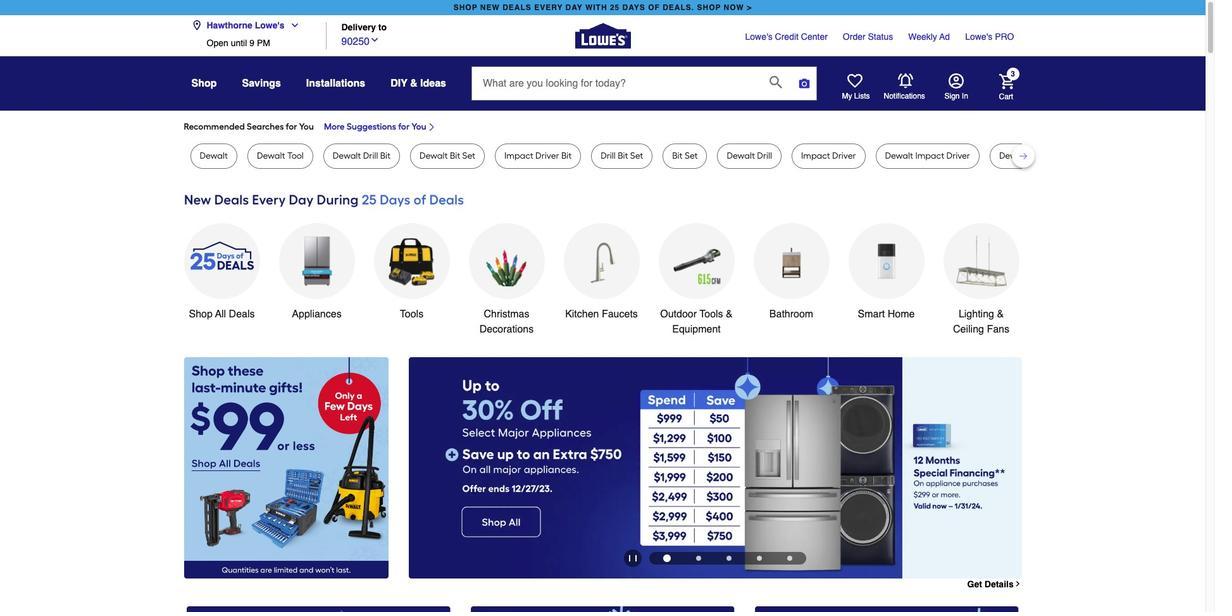 Task type: vqa. For each thing, say whether or not it's contained in the screenshot.
Kitchen & Bathroom Cleaners
no



Task type: describe. For each thing, give the bounding box(es) containing it.
now
[[724, 3, 745, 12]]

pro
[[996, 32, 1015, 42]]

drill for dewalt drill bit set
[[1030, 151, 1045, 161]]

hawthorne lowe's
[[207, 20, 285, 30]]

lowe's inside button
[[255, 20, 285, 30]]

lighting & ceiling fans
[[954, 309, 1010, 336]]

deals
[[503, 3, 532, 12]]

of
[[648, 3, 660, 12]]

christmas
[[484, 309, 530, 320]]

tools inside outdoor tools & equipment
[[700, 309, 724, 320]]

sign in button
[[945, 73, 969, 101]]

tools image
[[387, 236, 437, 287]]

kitchen faucets
[[566, 309, 638, 320]]

up to 30 percent off select grills and accessories. image
[[756, 607, 1020, 613]]

& for ceiling
[[998, 309, 1004, 320]]

appliances link
[[279, 223, 355, 322]]

you for recommended searches for you
[[299, 122, 314, 132]]

bathroom link
[[754, 223, 830, 322]]

decorations
[[480, 324, 534, 336]]

get up to 2 free select tools or batteries when you buy 1 with select purchases. image
[[186, 607, 451, 613]]

up to 30 percent off select major appliances. plus, save up to an extra $750 on major appliances. image
[[409, 358, 1022, 579]]

drill bit set
[[601, 151, 644, 161]]

new deals every day during 25 days of deals image
[[184, 189, 1022, 211]]

credit
[[775, 32, 799, 42]]

outdoor tools & equipment image
[[672, 236, 722, 287]]

arrow right image
[[999, 468, 1012, 481]]

& inside outdoor tools & equipment
[[726, 309, 733, 320]]

impact driver bit
[[505, 151, 572, 161]]

in
[[962, 92, 969, 101]]

chevron right image inside get details link
[[1014, 581, 1022, 589]]

outdoor
[[661, 309, 697, 320]]

3
[[1011, 70, 1016, 79]]

details
[[985, 580, 1014, 590]]

impact for impact driver bit
[[505, 151, 534, 161]]

shop all deals link
[[184, 223, 260, 322]]

to
[[379, 22, 387, 33]]

3 bit from the left
[[562, 151, 572, 161]]

1 shop from the left
[[454, 3, 478, 12]]

bit set
[[673, 151, 698, 161]]

kitchen faucets link
[[564, 223, 640, 322]]

tool
[[287, 151, 304, 161]]

more suggestions for you link
[[324, 121, 437, 134]]

>
[[747, 3, 752, 12]]

hawthorne lowe's button
[[192, 13, 305, 38]]

2 set from the left
[[631, 151, 644, 161]]

installations
[[306, 78, 366, 89]]

weekly ad link
[[909, 30, 951, 43]]

dewalt for dewalt bit set
[[420, 151, 448, 161]]

christmas decorations image
[[482, 236, 532, 287]]

dewalt for dewalt drill
[[727, 151, 755, 161]]

scroll to item #1 element
[[651, 555, 684, 563]]

lowe's credit center link
[[746, 30, 828, 43]]

shop button
[[192, 72, 217, 95]]

recommended
[[184, 122, 245, 132]]

equipment
[[673, 324, 721, 336]]

open
[[207, 38, 228, 48]]

fans
[[987, 324, 1010, 336]]

dewalt bit set
[[420, 151, 476, 161]]

until
[[231, 38, 247, 48]]

impact for impact driver
[[802, 151, 831, 161]]

shop all deals
[[189, 309, 255, 320]]

search image
[[770, 76, 783, 89]]

lowe's home improvement cart image
[[1000, 74, 1015, 89]]

ad
[[940, 32, 951, 42]]

searches
[[247, 122, 284, 132]]

all
[[215, 309, 226, 320]]

sign
[[945, 92, 960, 101]]

1 set from the left
[[463, 151, 476, 161]]

center
[[802, 32, 828, 42]]

appliances image
[[292, 236, 342, 287]]

get details link
[[968, 580, 1022, 590]]

1 bit from the left
[[380, 151, 391, 161]]

savings button
[[242, 72, 281, 95]]

get details
[[968, 580, 1014, 590]]

9
[[250, 38, 255, 48]]

hawthorne
[[207, 20, 253, 30]]

lowe's pro
[[966, 32, 1015, 42]]

you for more suggestions for you
[[412, 122, 427, 132]]

kitchen
[[566, 309, 599, 320]]

smart home
[[858, 309, 915, 320]]

my
[[842, 92, 853, 101]]

up to 35 percent off select small appliances. image
[[471, 607, 735, 613]]

every
[[535, 3, 563, 12]]

diy & ideas
[[391, 78, 446, 89]]

Search Query text field
[[472, 67, 760, 100]]

appliances
[[292, 309, 342, 320]]

smart home link
[[849, 223, 925, 322]]

dewalt for dewalt drill bit set
[[1000, 151, 1028, 161]]

lowe's home improvement lists image
[[848, 73, 863, 89]]

driver for impact driver
[[833, 151, 856, 161]]

diy & ideas button
[[391, 72, 446, 95]]

deals
[[229, 309, 255, 320]]

& for ideas
[[410, 78, 418, 89]]

dewalt for dewalt drill bit
[[333, 151, 361, 161]]

deals.
[[663, 3, 695, 12]]

recommended searches for you heading
[[184, 121, 1022, 134]]

lighting & ceiling fans link
[[944, 223, 1020, 337]]

shop all deals image
[[184, 223, 260, 299]]

order status link
[[843, 30, 894, 43]]

bathroom
[[770, 309, 814, 320]]

impact driver
[[802, 151, 856, 161]]



Task type: locate. For each thing, give the bounding box(es) containing it.
5 dewalt from the left
[[727, 151, 755, 161]]

& inside 'button'
[[410, 78, 418, 89]]

delivery
[[342, 22, 376, 33]]

ideas
[[420, 78, 446, 89]]

shop left all at bottom left
[[189, 309, 213, 320]]

driver for impact driver bit
[[536, 151, 559, 161]]

you
[[299, 122, 314, 132], [412, 122, 427, 132]]

shop left the "new"
[[454, 3, 478, 12]]

1 horizontal spatial tools
[[700, 309, 724, 320]]

6 bit from the left
[[1047, 151, 1058, 161]]

0 horizontal spatial chevron down image
[[285, 20, 300, 30]]

chevron down image
[[285, 20, 300, 30], [370, 35, 380, 45]]

impact
[[505, 151, 534, 161], [802, 151, 831, 161], [916, 151, 945, 161]]

1 horizontal spatial shop
[[697, 3, 721, 12]]

dewalt impact driver
[[886, 151, 971, 161]]

shop left now
[[697, 3, 721, 12]]

dewalt down more
[[333, 151, 361, 161]]

chevron right image up dewalt bit set
[[427, 122, 437, 132]]

christmas decorations link
[[469, 223, 545, 337]]

2 horizontal spatial lowe's
[[966, 32, 993, 42]]

you left more
[[299, 122, 314, 132]]

3 driver from the left
[[947, 151, 971, 161]]

christmas decorations
[[480, 309, 534, 336]]

my lists link
[[842, 73, 870, 101]]

chevron down image inside 90250 button
[[370, 35, 380, 45]]

0 horizontal spatial shop
[[454, 3, 478, 12]]

driver down recommended searches for you heading
[[536, 151, 559, 161]]

shop new deals every day with 25 days of deals. shop now > link
[[451, 0, 755, 15]]

1 you from the left
[[299, 122, 314, 132]]

dewalt drill bit set
[[1000, 151, 1073, 161]]

shop these last-minute gifts. $99 or less. quantities are limited and won't last. image
[[184, 358, 388, 579]]

1 horizontal spatial impact
[[802, 151, 831, 161]]

1 vertical spatial shop
[[189, 309, 213, 320]]

ceiling
[[954, 324, 985, 336]]

with
[[586, 3, 608, 12]]

lowe's up the pm
[[255, 20, 285, 30]]

dewalt for dewalt impact driver
[[886, 151, 914, 161]]

for for searches
[[286, 122, 297, 132]]

dewalt down notifications at the top
[[886, 151, 914, 161]]

savings
[[242, 78, 281, 89]]

25
[[610, 3, 620, 12]]

chevron right image right get
[[1014, 581, 1022, 589]]

1 driver from the left
[[536, 151, 559, 161]]

lowe's left the pro
[[966, 32, 993, 42]]

3 set from the left
[[685, 151, 698, 161]]

pm
[[257, 38, 270, 48]]

lowe's for lowe's credit center
[[746, 32, 773, 42]]

0 vertical spatial shop
[[192, 78, 217, 89]]

scroll to item #3 element
[[714, 556, 745, 562]]

chevron right image
[[427, 122, 437, 132], [1014, 581, 1022, 589]]

tools link
[[374, 223, 450, 322]]

dewalt down recommended
[[200, 151, 228, 161]]

lowe's left credit
[[746, 32, 773, 42]]

& right outdoor
[[726, 309, 733, 320]]

bit
[[380, 151, 391, 161], [450, 151, 460, 161], [562, 151, 572, 161], [618, 151, 628, 161], [673, 151, 683, 161], [1047, 151, 1058, 161]]

dewalt down more suggestions for you 'link' at the top left of page
[[420, 151, 448, 161]]

tools
[[400, 309, 424, 320], [700, 309, 724, 320]]

tools down tools image
[[400, 309, 424, 320]]

2 you from the left
[[412, 122, 427, 132]]

7 dewalt from the left
[[1000, 151, 1028, 161]]

0 horizontal spatial for
[[286, 122, 297, 132]]

None search field
[[472, 66, 817, 112]]

diy
[[391, 78, 408, 89]]

lists
[[855, 92, 870, 101]]

lowe's home improvement account image
[[949, 73, 964, 89]]

1 horizontal spatial for
[[398, 122, 410, 132]]

for right suggestions
[[398, 122, 410, 132]]

shop down open
[[192, 78, 217, 89]]

set
[[463, 151, 476, 161], [631, 151, 644, 161], [685, 151, 698, 161], [1060, 151, 1073, 161]]

recommended searches for you
[[184, 122, 314, 132]]

more suggestions for you
[[324, 122, 427, 132]]

location image
[[192, 20, 202, 30]]

day
[[566, 3, 583, 12]]

for for suggestions
[[398, 122, 410, 132]]

4 bit from the left
[[618, 151, 628, 161]]

lighting
[[959, 309, 995, 320]]

notifications
[[884, 92, 926, 101]]

3 dewalt from the left
[[333, 151, 361, 161]]

1 horizontal spatial driver
[[833, 151, 856, 161]]

lighting & ceiling fans image
[[956, 236, 1007, 287]]

2 horizontal spatial &
[[998, 309, 1004, 320]]

1 drill from the left
[[363, 151, 378, 161]]

sign in
[[945, 92, 969, 101]]

open until 9 pm
[[207, 38, 270, 48]]

dewalt for dewalt tool
[[257, 151, 285, 161]]

1 horizontal spatial lowe's
[[746, 32, 773, 42]]

scroll to item #5 element
[[775, 556, 805, 562]]

2 drill from the left
[[601, 151, 616, 161]]

shop for shop
[[192, 78, 217, 89]]

1 vertical spatial chevron down image
[[370, 35, 380, 45]]

1 horizontal spatial chevron right image
[[1014, 581, 1022, 589]]

weekly
[[909, 32, 938, 42]]

lowe's for lowe's pro
[[966, 32, 993, 42]]

1 horizontal spatial &
[[726, 309, 733, 320]]

faucets
[[602, 309, 638, 320]]

2 driver from the left
[[833, 151, 856, 161]]

scroll to item #4 element
[[745, 556, 775, 562]]

dewalt tool
[[257, 151, 304, 161]]

camera image
[[798, 77, 811, 90]]

lowe's credit center
[[746, 32, 828, 42]]

smart
[[858, 309, 885, 320]]

bathroom image
[[767, 236, 817, 287]]

shop for shop all deals
[[189, 309, 213, 320]]

for
[[286, 122, 297, 132], [398, 122, 410, 132]]

lowe's home improvement notification center image
[[898, 73, 913, 89]]

2 horizontal spatial impact
[[916, 151, 945, 161]]

2 dewalt from the left
[[257, 151, 285, 161]]

2 tools from the left
[[700, 309, 724, 320]]

weekly ad
[[909, 32, 951, 42]]

4 dewalt from the left
[[420, 151, 448, 161]]

driver down my
[[833, 151, 856, 161]]

1 impact from the left
[[505, 151, 534, 161]]

tools up equipment at the bottom
[[700, 309, 724, 320]]

you up dewalt bit set
[[412, 122, 427, 132]]

dewalt drill
[[727, 151, 773, 161]]

drill for dewalt drill bit
[[363, 151, 378, 161]]

kitchen faucets image
[[577, 236, 627, 287]]

1 horizontal spatial chevron down image
[[370, 35, 380, 45]]

outdoor tools & equipment
[[661, 309, 733, 336]]

&
[[410, 78, 418, 89], [726, 309, 733, 320], [998, 309, 1004, 320]]

dewalt down cart
[[1000, 151, 1028, 161]]

cart
[[1000, 92, 1014, 101]]

4 drill from the left
[[1030, 151, 1045, 161]]

you inside 'link'
[[412, 122, 427, 132]]

more
[[324, 122, 345, 132]]

days
[[623, 3, 646, 12]]

0 horizontal spatial chevron right image
[[427, 122, 437, 132]]

2 horizontal spatial driver
[[947, 151, 971, 161]]

drill
[[363, 151, 378, 161], [601, 151, 616, 161], [758, 151, 773, 161], [1030, 151, 1045, 161]]

& right the diy
[[410, 78, 418, 89]]

home
[[888, 309, 915, 320]]

drill for dewalt drill
[[758, 151, 773, 161]]

suggestions
[[347, 122, 396, 132]]

lowe's
[[255, 20, 285, 30], [746, 32, 773, 42], [966, 32, 993, 42]]

90250
[[342, 36, 370, 47]]

dewalt for dewalt
[[200, 151, 228, 161]]

0 horizontal spatial driver
[[536, 151, 559, 161]]

& inside lighting & ceiling fans
[[998, 309, 1004, 320]]

1 tools from the left
[[400, 309, 424, 320]]

dewalt left tool
[[257, 151, 285, 161]]

for inside 'link'
[[398, 122, 410, 132]]

1 horizontal spatial you
[[412, 122, 427, 132]]

driver
[[536, 151, 559, 161], [833, 151, 856, 161], [947, 151, 971, 161]]

order status
[[843, 32, 894, 42]]

0 horizontal spatial &
[[410, 78, 418, 89]]

6 dewalt from the left
[[886, 151, 914, 161]]

5 bit from the left
[[673, 151, 683, 161]]

2 impact from the left
[[802, 151, 831, 161]]

driver down sign in
[[947, 151, 971, 161]]

lowe's home improvement logo image
[[575, 8, 631, 64]]

0 horizontal spatial impact
[[505, 151, 534, 161]]

chevron down image inside hawthorne lowe's button
[[285, 20, 300, 30]]

0 horizontal spatial tools
[[400, 309, 424, 320]]

1 dewalt from the left
[[200, 151, 228, 161]]

shop
[[454, 3, 478, 12], [697, 3, 721, 12]]

0 vertical spatial chevron right image
[[427, 122, 437, 132]]

dewalt drill bit
[[333, 151, 391, 161]]

order
[[843, 32, 866, 42]]

dewalt right bit set
[[727, 151, 755, 161]]

get
[[968, 580, 983, 590]]

1 vertical spatial chevron right image
[[1014, 581, 1022, 589]]

dewalt
[[200, 151, 228, 161], [257, 151, 285, 161], [333, 151, 361, 161], [420, 151, 448, 161], [727, 151, 755, 161], [886, 151, 914, 161], [1000, 151, 1028, 161]]

3 impact from the left
[[916, 151, 945, 161]]

2 bit from the left
[[450, 151, 460, 161]]

status
[[868, 32, 894, 42]]

4 set from the left
[[1060, 151, 1073, 161]]

0 horizontal spatial you
[[299, 122, 314, 132]]

installations button
[[306, 72, 366, 95]]

scroll to item #2 element
[[684, 556, 714, 562]]

chevron right image inside more suggestions for you 'link'
[[427, 122, 437, 132]]

& up fans
[[998, 309, 1004, 320]]

my lists
[[842, 92, 870, 101]]

1 for from the left
[[286, 122, 297, 132]]

0 horizontal spatial lowe's
[[255, 20, 285, 30]]

2 shop from the left
[[697, 3, 721, 12]]

0 vertical spatial chevron down image
[[285, 20, 300, 30]]

90250 button
[[342, 33, 380, 49]]

lowe's pro link
[[966, 30, 1015, 43]]

outdoor tools & equipment link
[[659, 223, 735, 337]]

2 for from the left
[[398, 122, 410, 132]]

3 drill from the left
[[758, 151, 773, 161]]

for right searches at the left top
[[286, 122, 297, 132]]



